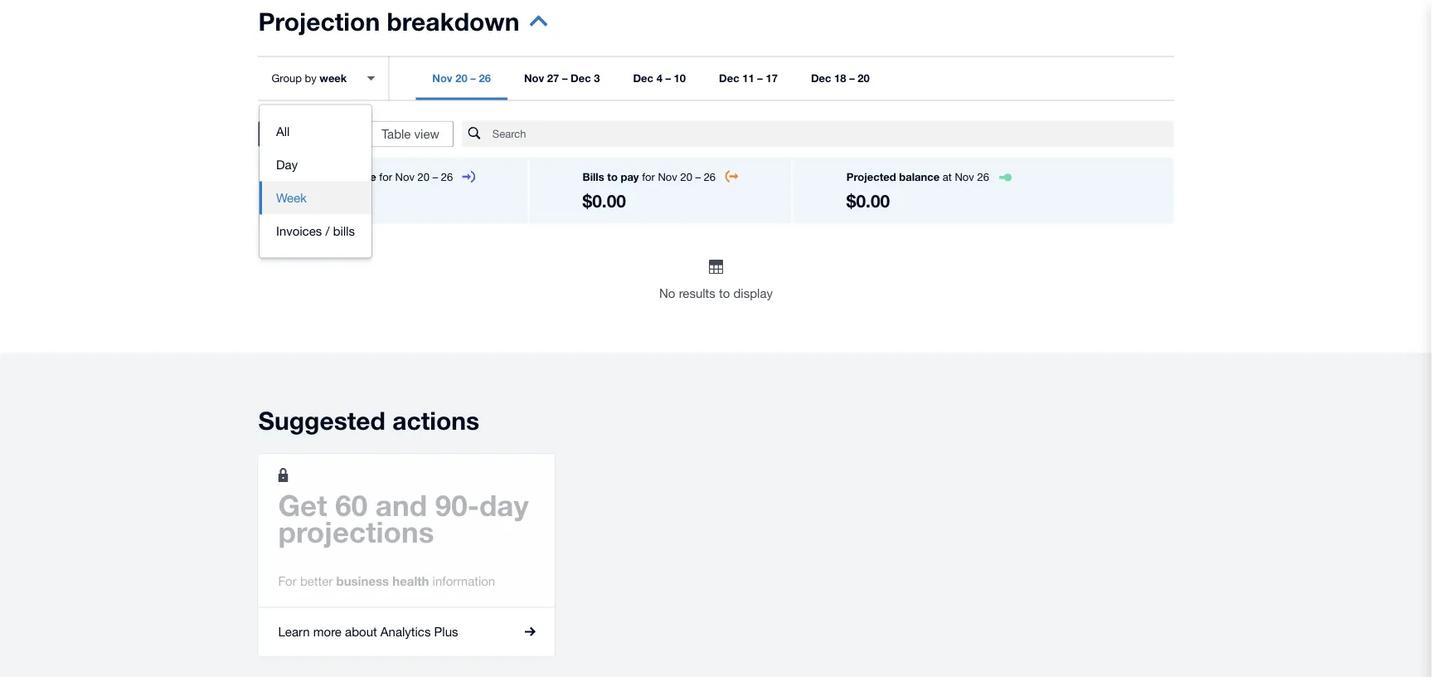 Task type: describe. For each thing, give the bounding box(es) containing it.
17
[[766, 72, 778, 85]]

dec for dec 11 – 17
[[719, 72, 740, 85]]

day
[[480, 487, 529, 522]]

dec 18 – 20
[[811, 72, 870, 85]]

better
[[300, 574, 333, 588]]

nov inside invoices due for nov 20 – 26 $0.00
[[395, 170, 415, 183]]

90-
[[435, 487, 480, 522]]

group containing all
[[260, 105, 372, 258]]

about
[[345, 624, 377, 639]]

no
[[660, 286, 676, 300]]

group
[[272, 72, 302, 85]]

nov up view
[[432, 72, 453, 85]]

week
[[320, 72, 347, 85]]

– for 4
[[666, 72, 671, 85]]

for inside invoices due for nov 20 – 26 $0.00
[[379, 170, 392, 183]]

at
[[943, 170, 952, 183]]

bills
[[333, 224, 355, 238]]

invoices for invoices due for nov 20 – 26 $0.00
[[312, 170, 354, 183]]

get
[[278, 487, 327, 522]]

list box containing all
[[260, 105, 372, 258]]

20 down breakdown at the top of the page
[[456, 72, 468, 85]]

invoices / bills button
[[260, 214, 372, 248]]

bills
[[583, 170, 605, 183]]

1 dec from the left
[[571, 72, 591, 85]]

invoices due for nov 20 – 26 $0.00
[[312, 170, 453, 211]]

– inside invoices due for nov 20 – 26 $0.00
[[433, 170, 438, 183]]

view
[[414, 127, 440, 141]]

nov 27 – dec 3
[[524, 72, 600, 85]]

results
[[679, 286, 716, 300]]

– for 18
[[850, 72, 855, 85]]

$0.00 inside invoices due for nov 20 – 26 $0.00
[[312, 190, 355, 211]]

nov 20 – 26
[[432, 72, 491, 85]]

learn
[[278, 624, 310, 639]]

for
[[278, 574, 297, 588]]

breakdown
[[387, 6, 520, 36]]

20 right the "18" in the right top of the page
[[858, 72, 870, 85]]

by
[[305, 72, 317, 85]]

20 inside bills to pay for nov 20 – 26 $0.00
[[681, 170, 693, 183]]

nov inside bills to pay for nov 20 – 26 $0.00
[[658, 170, 678, 183]]

dec 11 – 17
[[719, 72, 778, 85]]

plus
[[434, 624, 458, 639]]

3 $0.00 from the left
[[847, 190, 890, 211]]

10
[[674, 72, 686, 85]]

projection breakdown view option group
[[258, 121, 454, 147]]

health
[[393, 574, 429, 588]]

invoices / bills
[[276, 224, 355, 238]]

26 right 'at'
[[978, 170, 990, 183]]

1 horizontal spatial to
[[719, 286, 730, 300]]

27
[[547, 72, 559, 85]]

26 down breakdown at the top of the page
[[479, 72, 491, 85]]

bills to pay for nov 20 – 26 $0.00
[[583, 170, 716, 211]]

due
[[357, 170, 376, 183]]

business
[[336, 574, 389, 588]]

dec for dec 18 – 20
[[811, 72, 832, 85]]

group by week
[[272, 72, 347, 85]]

to inside bills to pay for nov 20 – 26 $0.00
[[608, 170, 618, 183]]



Task type: locate. For each thing, give the bounding box(es) containing it.
– down view
[[433, 170, 438, 183]]

0 horizontal spatial to
[[608, 170, 618, 183]]

dec left the "18" in the right top of the page
[[811, 72, 832, 85]]

1 vertical spatial to
[[719, 286, 730, 300]]

2 dec from the left
[[633, 72, 654, 85]]

week
[[276, 190, 307, 205]]

and
[[376, 487, 427, 522]]

dec
[[571, 72, 591, 85], [633, 72, 654, 85], [719, 72, 740, 85], [811, 72, 832, 85]]

projections
[[278, 514, 434, 548]]

nov right pay at the left top of page
[[658, 170, 678, 183]]

– right the "18" in the right top of the page
[[850, 72, 855, 85]]

0 horizontal spatial $0.00
[[312, 190, 355, 211]]

projection breakdown
[[258, 6, 520, 36]]

dec 4 – 10
[[633, 72, 686, 85]]

2 horizontal spatial $0.00
[[847, 190, 890, 211]]

dec left 11
[[719, 72, 740, 85]]

nov right 'at'
[[955, 170, 975, 183]]

2 for from the left
[[642, 170, 655, 183]]

balance
[[900, 170, 940, 183]]

get 60 and 90-day projections
[[278, 487, 529, 548]]

4 dec from the left
[[811, 72, 832, 85]]

$0.00
[[312, 190, 355, 211], [583, 190, 626, 211], [847, 190, 890, 211]]

2 $0.00 from the left
[[583, 190, 626, 211]]

1 horizontal spatial $0.00
[[583, 190, 626, 211]]

3
[[594, 72, 600, 85]]

1 horizontal spatial for
[[642, 170, 655, 183]]

suggested actions
[[258, 405, 480, 435]]

3 dec from the left
[[719, 72, 740, 85]]

more
[[313, 624, 342, 639]]

– right the 4
[[666, 72, 671, 85]]

– for 11
[[758, 72, 763, 85]]

day
[[276, 157, 298, 172]]

invoices left due
[[312, 170, 354, 183]]

group
[[260, 105, 372, 258]]

for
[[379, 170, 392, 183], [642, 170, 655, 183]]

20
[[456, 72, 468, 85], [858, 72, 870, 85], [418, 170, 430, 183], [681, 170, 693, 183]]

for better business health information
[[278, 574, 495, 588]]

26 right due
[[441, 170, 453, 183]]

0 vertical spatial to
[[608, 170, 618, 183]]

4
[[657, 72, 663, 85]]

to right results
[[719, 286, 730, 300]]

projected balance at nov 26
[[847, 170, 990, 183]]

60
[[335, 487, 368, 522]]

nov left the 27 at the top of the page
[[524, 72, 544, 85]]

1 vertical spatial invoices
[[276, 224, 322, 238]]

26 inside invoices due for nov 20 – 26 $0.00
[[441, 170, 453, 183]]

invoices for invoices / bills
[[276, 224, 322, 238]]

1 for from the left
[[379, 170, 392, 183]]

pay
[[621, 170, 639, 183]]

table view
[[382, 127, 440, 141]]

20 right pay at the left top of page
[[681, 170, 693, 183]]

–
[[471, 72, 476, 85], [562, 72, 568, 85], [666, 72, 671, 85], [758, 72, 763, 85], [850, 72, 855, 85], [433, 170, 438, 183], [696, 170, 701, 183]]

actions
[[393, 405, 480, 435]]

invoices inside invoices due for nov 20 – 26 $0.00
[[312, 170, 354, 183]]

learn more about analytics plus button
[[258, 608, 555, 656]]

projection breakdown button
[[258, 5, 548, 46]]

for inside bills to pay for nov 20 – 26 $0.00
[[642, 170, 655, 183]]

projection
[[258, 6, 380, 36]]

– down breakdown at the top of the page
[[471, 72, 476, 85]]

invoices inside button
[[276, 224, 322, 238]]

Search for a document search field
[[493, 120, 1174, 148]]

$0.00 up /
[[312, 190, 355, 211]]

– for 27
[[562, 72, 568, 85]]

list box
[[260, 105, 372, 258]]

– right pay at the left top of page
[[696, 170, 701, 183]]

projected
[[847, 170, 897, 183]]

/
[[326, 224, 330, 238]]

26 inside bills to pay for nov 20 – 26 $0.00
[[704, 170, 716, 183]]

– inside bills to pay for nov 20 – 26 $0.00
[[696, 170, 701, 183]]

to
[[608, 170, 618, 183], [719, 286, 730, 300]]

information
[[433, 574, 495, 588]]

– right the 27 at the top of the page
[[562, 72, 568, 85]]

to left pay at the left top of page
[[608, 170, 618, 183]]

$0.00 inside bills to pay for nov 20 – 26 $0.00
[[583, 190, 626, 211]]

invoices left /
[[276, 224, 322, 238]]

suggested
[[258, 405, 386, 435]]

table
[[382, 127, 411, 141]]

week button
[[260, 181, 372, 214]]

nov
[[432, 72, 453, 85], [524, 72, 544, 85], [395, 170, 415, 183], [658, 170, 678, 183], [955, 170, 975, 183]]

for right pay at the left top of page
[[642, 170, 655, 183]]

– right 11
[[758, 72, 763, 85]]

20 inside invoices due for nov 20 – 26 $0.00
[[418, 170, 430, 183]]

for right due
[[379, 170, 392, 183]]

dec left 3
[[571, 72, 591, 85]]

display
[[734, 286, 773, 300]]

learn more about analytics plus
[[278, 624, 458, 639]]

no results to display
[[660, 286, 773, 300]]

all
[[276, 124, 290, 139]]

26
[[479, 72, 491, 85], [441, 170, 453, 183], [704, 170, 716, 183], [978, 170, 990, 183]]

nov right due
[[395, 170, 415, 183]]

dec left the 4
[[633, 72, 654, 85]]

20 down view
[[418, 170, 430, 183]]

$0.00 down projected
[[847, 190, 890, 211]]

– for 20
[[471, 72, 476, 85]]

$0.00 down bills
[[583, 190, 626, 211]]

analytics
[[381, 624, 431, 639]]

day button
[[260, 148, 372, 181]]

dec for dec 4 – 10
[[633, 72, 654, 85]]

26 right pay at the left top of page
[[704, 170, 716, 183]]

0 vertical spatial invoices
[[312, 170, 354, 183]]

invoices
[[312, 170, 354, 183], [276, 224, 322, 238]]

11
[[743, 72, 755, 85]]

1 $0.00 from the left
[[312, 190, 355, 211]]

0 horizontal spatial for
[[379, 170, 392, 183]]

all button
[[260, 115, 372, 148]]

18
[[835, 72, 847, 85]]



Task type: vqa. For each thing, say whether or not it's contained in the screenshot.
topmost Allocated
no



